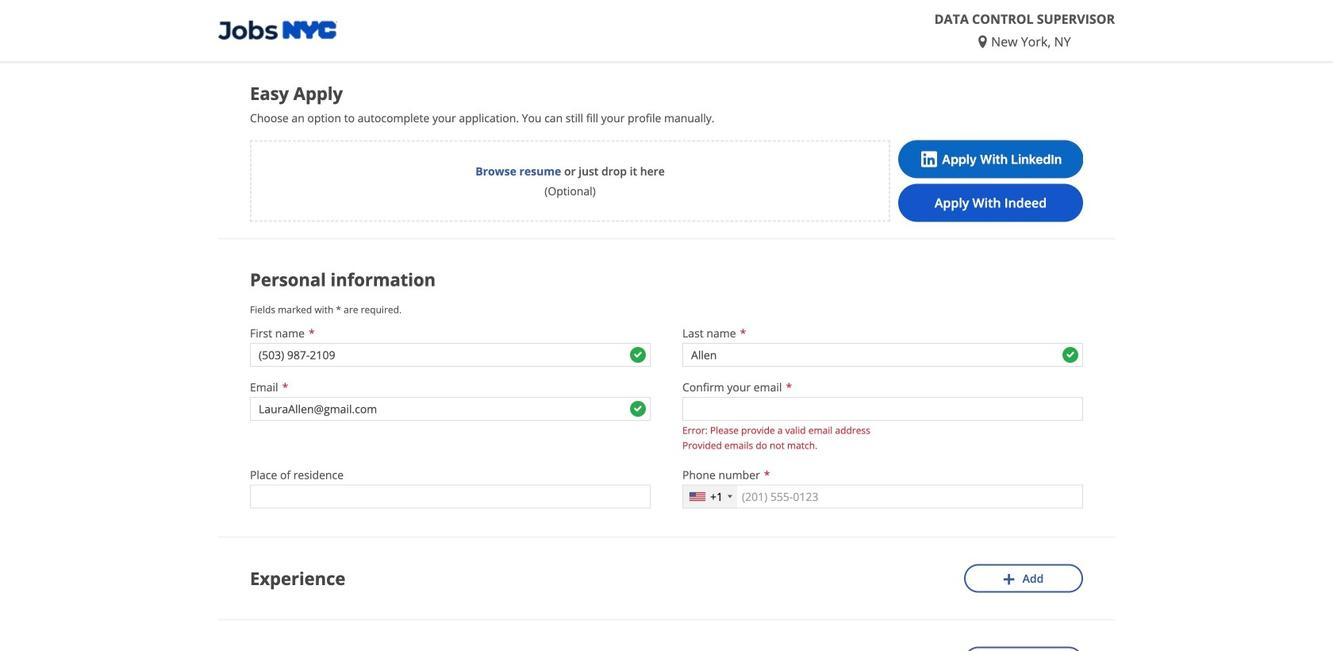 Task type: vqa. For each thing, say whether or not it's contained in the screenshot.
City of New York Logo
yes



Task type: describe. For each thing, give the bounding box(es) containing it.
city of new york logo image
[[218, 20, 337, 40]]

location image
[[979, 35, 992, 48]]



